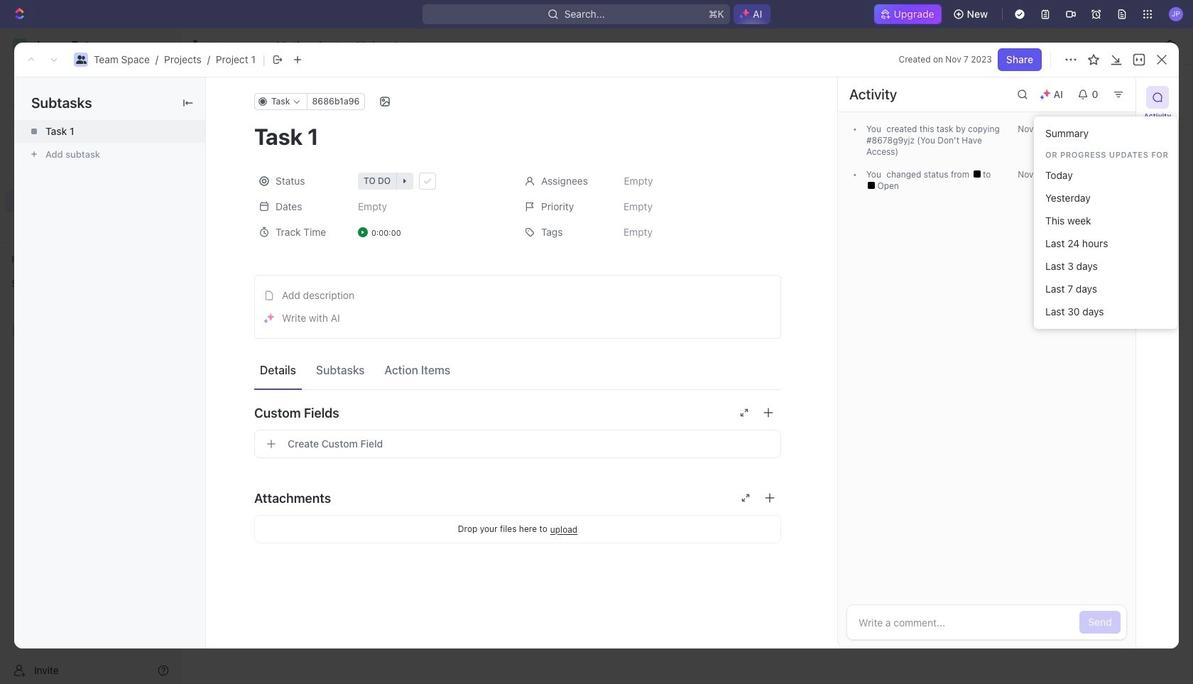 Task type: locate. For each thing, give the bounding box(es) containing it.
2 horizontal spatial — text field
[[1053, 195, 1153, 235]]

1 horizontal spatial — text field
[[976, 195, 1053, 235]]

1 horizontal spatial — text field
[[585, 195, 662, 235]]

task sidebar content section
[[837, 77, 1136, 648]]

2 — text field from the left
[[976, 195, 1053, 235]]

— text field
[[506, 195, 584, 235], [585, 195, 662, 235], [1053, 195, 1153, 235]]

0 horizontal spatial — text field
[[506, 195, 584, 235]]

1 — text field from the left
[[506, 195, 584, 235]]

0 horizontal spatial — text field
[[819, 195, 897, 235]]

tree
[[6, 295, 175, 391]]

— text field
[[819, 195, 897, 235], [976, 195, 1053, 235]]



Task type: describe. For each thing, give the bounding box(es) containing it.
2 — text field from the left
[[585, 195, 662, 235]]

1 — text field from the left
[[819, 195, 897, 235]]

tree inside the sidebar navigation
[[6, 295, 175, 391]]

task sidebar navigation tab list
[[1142, 86, 1173, 169]]

user group image
[[76, 55, 86, 64]]

3 — text field from the left
[[1053, 195, 1153, 235]]

Edit task name text field
[[254, 123, 781, 150]]

sidebar navigation
[[0, 28, 181, 684]]



Task type: vqa. For each thing, say whether or not it's contained in the screenshot.
Dropdown menu icon
no



